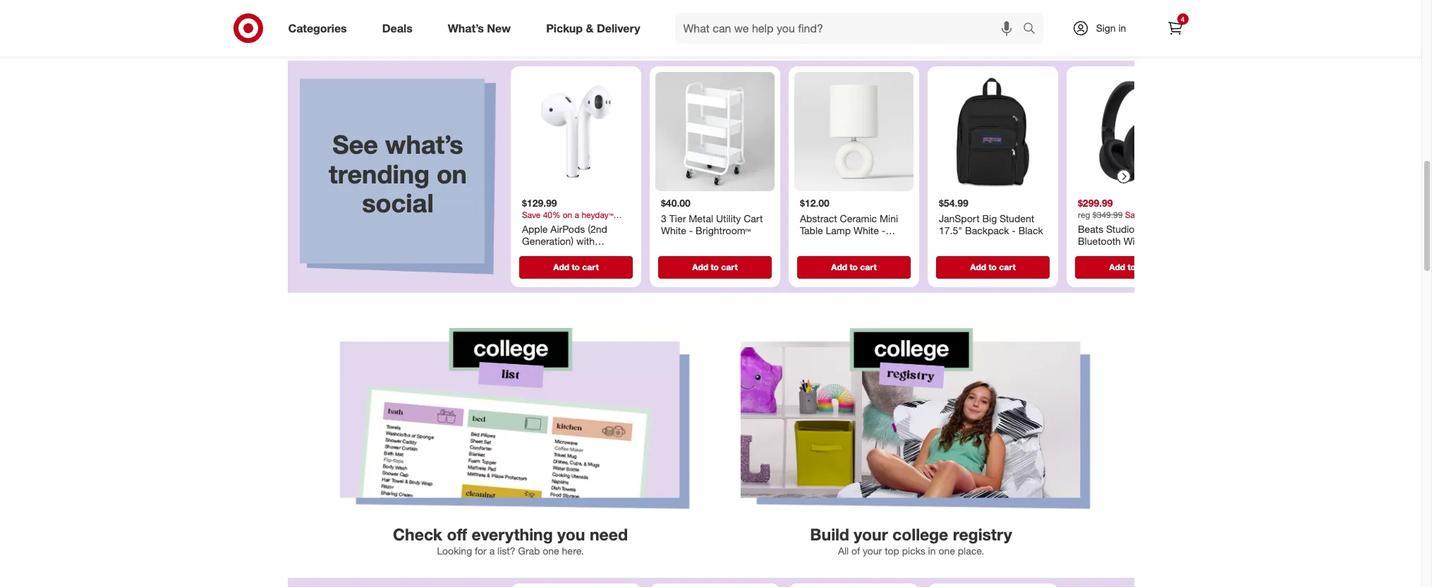 Task type: vqa. For each thing, say whether or not it's contained in the screenshot.
bottom games;
no



Task type: locate. For each thing, give the bounding box(es) containing it.
2 add to cart from the left
[[692, 262, 738, 272]]

your up of
[[854, 524, 888, 544]]

white inside $40.00 3 tier metal utility cart white - brightroom™
[[661, 225, 686, 237]]

see what's trending on social
[[329, 129, 467, 218]]

white inside $12.00 abstract ceramic mini table lamp white - threshold™
[[854, 225, 879, 237]]

your right of
[[863, 545, 882, 557]]

- inside $54.99 jansport big student 17.5" backpack - black
[[1012, 225, 1016, 237]]

$12.00
[[800, 197, 829, 209]]

3 tier metal utility cart white - brightroom™ image
[[655, 72, 775, 191]]

4 cart from the left
[[999, 262, 1016, 272]]

2 cart from the left
[[721, 262, 738, 272]]

-
[[689, 225, 693, 237], [882, 225, 885, 237], [1012, 225, 1016, 237], [1137, 247, 1141, 259]]

one inside build your college registry all of your top picks in one place.
[[939, 545, 955, 557]]

4 add to cart from the left
[[970, 262, 1016, 272]]

in inside build your college registry all of your top picks in one place.
[[928, 545, 936, 557]]

1 vertical spatial black
[[1144, 247, 1169, 259]]

1 cart from the left
[[582, 262, 599, 272]]

cart for jansport big student 17.5" backpack - black
[[999, 262, 1016, 272]]

add for beats studio pro bluetooth wireless headphones - black
[[1109, 262, 1125, 272]]

one for college
[[939, 545, 955, 557]]

add for abstract ceramic mini table lamp white - threshold™
[[831, 262, 847, 272]]

to
[[572, 262, 580, 272], [711, 262, 719, 272], [850, 262, 858, 272], [989, 262, 997, 272], [1128, 262, 1136, 272]]

add to cart button
[[519, 256, 633, 279], [658, 256, 772, 279], [797, 256, 911, 279], [936, 256, 1050, 279], [1075, 256, 1189, 279]]

pickup & delivery link
[[534, 13, 658, 44]]

add to cart button down wireless in the top right of the page
[[1075, 256, 1189, 279]]

1 one from the left
[[543, 545, 559, 557]]

to for beats studio pro bluetooth wireless headphones - black
[[1128, 262, 1136, 272]]

1 vertical spatial carousel region
[[288, 578, 1134, 587]]

cart down wireless in the top right of the page
[[1138, 262, 1155, 272]]

black down student
[[1018, 225, 1043, 237]]

reg
[[1078, 209, 1090, 220]]

add to cart button down threshold™
[[797, 256, 911, 279]]

college
[[893, 524, 949, 544]]

5 add to cart button from the left
[[1075, 256, 1189, 279]]

1 add to cart button from the left
[[519, 256, 633, 279]]

add to cart button down with at the left of page
[[519, 256, 633, 279]]

3 to from the left
[[850, 262, 858, 272]]

1 horizontal spatial in
[[1119, 22, 1127, 34]]

add for apple airpods (2nd generation) with charging case
[[553, 262, 569, 272]]

3 add to cart from the left
[[831, 262, 877, 272]]

0 horizontal spatial in
[[928, 545, 936, 557]]

0 horizontal spatial black
[[1018, 225, 1043, 237]]

$299.99 reg $349.99 sale beats studio pro bluetooth wireless headphones - black
[[1078, 197, 1169, 259]]

to down wireless in the top right of the page
[[1128, 262, 1136, 272]]

to down backpack
[[989, 262, 997, 272]]

one right grab
[[543, 545, 559, 557]]

add down the case
[[553, 262, 569, 272]]

add to cart down the case
[[553, 262, 599, 272]]

0 horizontal spatial white
[[661, 225, 686, 237]]

4 add to cart button from the left
[[936, 256, 1050, 279]]

cart down the case
[[582, 262, 599, 272]]

- inside $299.99 reg $349.99 sale beats studio pro bluetooth wireless headphones - black
[[1137, 247, 1141, 259]]

to down the brightroom™
[[711, 262, 719, 272]]

What can we help you find? suggestions appear below search field
[[675, 13, 1026, 44]]

utility
[[716, 212, 741, 224]]

your
[[854, 524, 888, 544], [863, 545, 882, 557]]

cart
[[744, 212, 763, 224]]

delivery
[[597, 21, 640, 35]]

airpods
[[550, 223, 585, 235]]

top
[[885, 545, 900, 557]]

white down tier
[[661, 225, 686, 237]]

5 add from the left
[[1109, 262, 1125, 272]]

to for 3 tier metal utility cart white - brightroom™
[[711, 262, 719, 272]]

pro
[[1137, 223, 1152, 235]]

carousel region containing see what's trending on social
[[288, 61, 1197, 304]]

build
[[810, 524, 850, 544]]

in right "picks"
[[928, 545, 936, 557]]

0 vertical spatial carousel region
[[288, 61, 1197, 304]]

$12.00 abstract ceramic mini table lamp white - threshold™
[[800, 197, 898, 249]]

cart down backpack
[[999, 262, 1016, 272]]

0 vertical spatial your
[[854, 524, 888, 544]]

add down the brightroom™
[[692, 262, 708, 272]]

add down headphones
[[1109, 262, 1125, 272]]

registry
[[953, 524, 1012, 544]]

2 to from the left
[[711, 262, 719, 272]]

sign
[[1096, 22, 1116, 34]]

0 horizontal spatial one
[[543, 545, 559, 557]]

list?
[[498, 545, 516, 557]]

pickup & delivery
[[546, 21, 640, 35]]

4 link
[[1160, 13, 1191, 44]]

one inside check off everything you need looking for a list? grab one here.
[[543, 545, 559, 557]]

search
[[1017, 22, 1051, 36]]

for
[[475, 545, 487, 557]]

with
[[576, 235, 595, 247]]

add to cart down backpack
[[970, 262, 1016, 272]]

add to cart button for jansport big student 17.5" backpack - black
[[936, 256, 1050, 279]]

1 white from the left
[[661, 225, 686, 237]]

3 cart from the left
[[860, 262, 877, 272]]

bluetooth
[[1078, 235, 1121, 247]]

build your college registry all of your top picks in one place.
[[810, 524, 1012, 557]]

$40.00 3 tier metal utility cart white - brightroom™
[[661, 197, 763, 237]]

1 horizontal spatial one
[[939, 545, 955, 557]]

2 one from the left
[[939, 545, 955, 557]]

abstract
[[800, 212, 837, 224]]

to down the lamp
[[850, 262, 858, 272]]

add to cart for jansport big student 17.5" backpack - black
[[970, 262, 1016, 272]]

1 add to cart from the left
[[553, 262, 599, 272]]

4 add from the left
[[970, 262, 986, 272]]

abstract ceramic mini table lamp white - threshold™ image
[[794, 72, 914, 191]]

1 vertical spatial in
[[928, 545, 936, 557]]

0 vertical spatial black
[[1018, 225, 1043, 237]]

one
[[543, 545, 559, 557], [939, 545, 955, 557]]

add down backpack
[[970, 262, 986, 272]]

- down mini
[[882, 225, 885, 237]]

cart for 3 tier metal utility cart white - brightroom™
[[721, 262, 738, 272]]

add down threshold™
[[831, 262, 847, 272]]

see
[[332, 129, 378, 160]]

sign in
[[1096, 22, 1127, 34]]

to down the case
[[572, 262, 580, 272]]

metal
[[689, 212, 713, 224]]

social
[[362, 188, 433, 218]]

jansport
[[939, 212, 980, 224]]

add to cart for 3 tier metal utility cart white - brightroom™
[[692, 262, 738, 272]]

2 add to cart button from the left
[[658, 256, 772, 279]]

white down ceramic
[[854, 225, 879, 237]]

apple
[[522, 223, 548, 235]]

student
[[1000, 212, 1034, 224]]

cart down $12.00 abstract ceramic mini table lamp white - threshold™
[[860, 262, 877, 272]]

black down wireless in the top right of the page
[[1144, 247, 1169, 259]]

add to cart button down backpack
[[936, 256, 1050, 279]]

add to cart down the brightroom™
[[692, 262, 738, 272]]

- down metal
[[689, 225, 693, 237]]

sale
[[1125, 209, 1142, 220]]

2 add from the left
[[692, 262, 708, 272]]

1 horizontal spatial white
[[854, 225, 879, 237]]

- down student
[[1012, 225, 1016, 237]]

1 carousel region from the top
[[288, 61, 1197, 304]]

(2nd
[[588, 223, 607, 235]]

to for apple airpods (2nd generation) with charging case
[[572, 262, 580, 272]]

jansport big student 17.5" backpack - black image
[[933, 72, 1053, 191]]

college registry image
[[722, 327, 1101, 516]]

1 to from the left
[[572, 262, 580, 272]]

4 to from the left
[[989, 262, 997, 272]]

add to cart
[[553, 262, 599, 272], [692, 262, 738, 272], [831, 262, 877, 272], [970, 262, 1016, 272], [1109, 262, 1155, 272]]

add to cart button down the brightroom™
[[658, 256, 772, 279]]

here.
[[562, 545, 584, 557]]

in right sign
[[1119, 22, 1127, 34]]

one left the place.
[[939, 545, 955, 557]]

add
[[553, 262, 569, 272], [692, 262, 708, 272], [831, 262, 847, 272], [970, 262, 986, 272], [1109, 262, 1125, 272]]

add to cart down threshold™
[[831, 262, 877, 272]]

3
[[661, 212, 666, 224]]

3 add to cart button from the left
[[797, 256, 911, 279]]

add to cart for apple airpods (2nd generation) with charging case
[[553, 262, 599, 272]]

add for 3 tier metal utility cart white - brightroom™
[[692, 262, 708, 272]]

- down wireless in the top right of the page
[[1137, 247, 1141, 259]]

cart down the brightroom™
[[721, 262, 738, 272]]

what's new
[[448, 21, 511, 35]]

5 cart from the left
[[1138, 262, 1155, 272]]

add to cart down wireless in the top right of the page
[[1109, 262, 1155, 272]]

5 add to cart from the left
[[1109, 262, 1155, 272]]

deals link
[[370, 13, 430, 44]]

3 add from the left
[[831, 262, 847, 272]]

0 vertical spatial in
[[1119, 22, 1127, 34]]

off
[[447, 524, 467, 544]]

black
[[1018, 225, 1043, 237], [1144, 247, 1169, 259]]

1 horizontal spatial black
[[1144, 247, 1169, 259]]

beats studio pro bluetooth wireless headphones - black image
[[1072, 72, 1192, 191]]

carousel region
[[288, 61, 1197, 304], [288, 578, 1134, 587]]

cart for apple airpods (2nd generation) with charging case
[[582, 262, 599, 272]]

college list image
[[321, 327, 700, 516]]

school
[[531, 30, 562, 42]]

5 to from the left
[[1128, 262, 1136, 272]]

$129.99
[[522, 197, 557, 209]]

2 white from the left
[[854, 225, 879, 237]]

1 add from the left
[[553, 262, 569, 272]]



Task type: describe. For each thing, give the bounding box(es) containing it.
lamp
[[826, 225, 851, 237]]

add to cart for abstract ceramic mini table lamp white - threshold™
[[831, 262, 877, 272]]

tier
[[669, 212, 686, 224]]

$349.99
[[1093, 209, 1123, 220]]

big
[[982, 212, 997, 224]]

4
[[1181, 15, 1185, 23]]

looking
[[437, 545, 472, 557]]

add to cart button for abstract ceramic mini table lamp white - threshold™
[[797, 256, 911, 279]]

calculators link
[[639, 0, 783, 44]]

of
[[852, 545, 860, 557]]

2 carousel region from the top
[[288, 578, 1134, 587]]

&
[[586, 21, 594, 35]]

add to cart for beats studio pro bluetooth wireless headphones - black
[[1109, 262, 1155, 272]]

add to cart button for beats studio pro bluetooth wireless headphones - black
[[1075, 256, 1189, 279]]

white for tier
[[661, 225, 686, 237]]

cart for abstract ceramic mini table lamp white - threshold™
[[860, 262, 877, 272]]

grab
[[518, 545, 540, 557]]

you
[[558, 524, 585, 544]]

$40.00
[[661, 197, 690, 209]]

what's new link
[[436, 13, 529, 44]]

white for ceramic
[[854, 225, 879, 237]]

calculators
[[686, 30, 736, 42]]

what's
[[448, 21, 484, 35]]

backpack
[[965, 225, 1009, 237]]

school supplies link
[[495, 0, 639, 44]]

everything
[[472, 524, 553, 544]]

add to cart button for apple airpods (2nd generation) with charging case
[[519, 256, 633, 279]]

brightroom™
[[696, 225, 750, 237]]

apple airpods (2nd generation) with charging case
[[522, 223, 607, 259]]

sign in link
[[1060, 13, 1149, 44]]

school supplies
[[531, 30, 603, 42]]

generation)
[[522, 235, 574, 247]]

pickup
[[546, 21, 583, 35]]

$54.99 jansport big student 17.5" backpack - black
[[939, 197, 1043, 237]]

1 vertical spatial your
[[863, 545, 882, 557]]

add to cart button for 3 tier metal utility cart white - brightroom™
[[658, 256, 772, 279]]

backpacks link
[[783, 0, 927, 44]]

add for jansport big student 17.5" backpack - black
[[970, 262, 986, 272]]

categories
[[288, 21, 347, 35]]

need
[[590, 524, 628, 544]]

supplies
[[564, 30, 603, 42]]

check off everything you need looking for a list? grab one here.
[[393, 524, 628, 557]]

threshold™
[[800, 237, 849, 249]]

deals
[[382, 21, 413, 35]]

categories link
[[276, 13, 365, 44]]

case
[[565, 247, 587, 259]]

- inside $12.00 abstract ceramic mini table lamp white - threshold™
[[882, 225, 885, 237]]

headphones
[[1078, 247, 1135, 259]]

on
[[436, 159, 467, 189]]

place.
[[958, 545, 985, 557]]

backpacks
[[831, 30, 880, 42]]

17.5"
[[939, 225, 962, 237]]

all
[[838, 545, 849, 557]]

new
[[487, 21, 511, 35]]

one for everything
[[543, 545, 559, 557]]

wireless
[[1124, 235, 1161, 247]]

black inside $54.99 jansport big student 17.5" backpack - black
[[1018, 225, 1043, 237]]

studio
[[1106, 223, 1135, 235]]

$54.99
[[939, 197, 969, 209]]

trending
[[329, 159, 429, 189]]

$299.99
[[1078, 197, 1113, 209]]

beats
[[1078, 223, 1104, 235]]

apple airpods (2nd generation) with charging case image
[[516, 72, 635, 191]]

picks
[[902, 545, 926, 557]]

to for jansport big student 17.5" backpack - black
[[989, 262, 997, 272]]

table
[[800, 225, 823, 237]]

to for abstract ceramic mini table lamp white - threshold™
[[850, 262, 858, 272]]

charging
[[522, 247, 562, 259]]

- inside $40.00 3 tier metal utility cart white - brightroom™
[[689, 225, 693, 237]]

mini
[[880, 212, 898, 224]]

check
[[393, 524, 442, 544]]

cart for beats studio pro bluetooth wireless headphones - black
[[1138, 262, 1155, 272]]

what's
[[385, 129, 463, 160]]

a
[[490, 545, 495, 557]]

search button
[[1017, 13, 1051, 47]]

ceramic
[[840, 212, 877, 224]]

black inside $299.99 reg $349.99 sale beats studio pro bluetooth wireless headphones - black
[[1144, 247, 1169, 259]]



